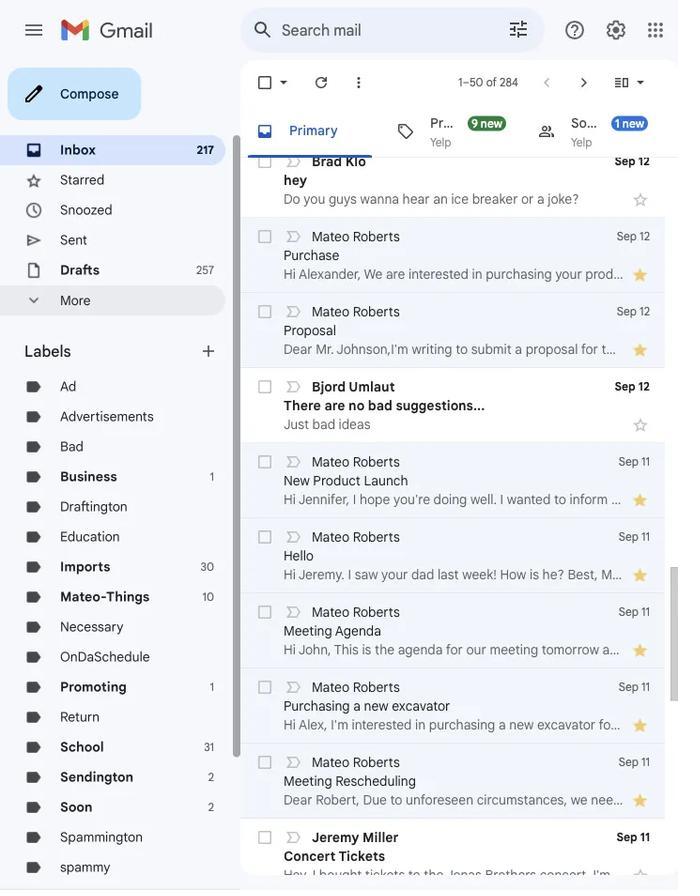 Task type: describe. For each thing, give the bounding box(es) containing it.
hello
[[284, 548, 314, 564]]

row containing jeremy miller concert tickets hey, i bought tickets to the jonas brothers concert. i'm so excited!
[[241, 819, 678, 891]]

breaker
[[472, 191, 518, 207]]

11 for 3rd row from the bottom
[[642, 681, 650, 695]]

things
[[106, 589, 150, 606]]

school
[[60, 740, 104, 756]]

school link
[[60, 740, 104, 756]]

new inside the purchasing a new excavator link
[[364, 698, 389, 715]]

tab list containing social
[[241, 105, 678, 158]]

30
[[201, 561, 214, 575]]

imports link
[[60, 559, 110, 576]]

your
[[382, 567, 408, 583]]

mateo up meeting rescheduling
[[312, 755, 350, 771]]

yelp for 1
[[571, 135, 592, 149]]

hey,
[[284, 867, 309, 884]]

ondaschedule
[[60, 649, 150, 666]]

rescheduling
[[336, 773, 416, 790]]

miller
[[363, 830, 399, 846]]

mateo up product at the bottom of page
[[312, 454, 350, 470]]

5 roberts from the top
[[353, 604, 400, 621]]

bjord
[[312, 379, 346, 395]]

advertisements link
[[60, 409, 154, 425]]

1 roberts from the top
[[353, 228, 400, 245]]

just
[[284, 416, 309, 433]]

1 left new
[[210, 470, 214, 484]]

advertisements
[[60, 409, 154, 425]]

sent link
[[60, 232, 87, 249]]

i for bought
[[313, 867, 316, 884]]

refresh image
[[312, 73, 331, 92]]

of
[[487, 76, 497, 90]]

brothers
[[485, 867, 537, 884]]

new product launch
[[284, 473, 408, 489]]

last
[[438, 567, 459, 583]]

mateo-things link
[[60, 589, 150, 606]]

compose button
[[8, 68, 141, 120]]

inbox link
[[60, 142, 96, 158]]

tickets
[[339, 849, 385, 865]]

Search mail text field
[[282, 21, 455, 39]]

main content containing social
[[241, 60, 678, 891]]

soon link
[[60, 800, 93, 816]]

toggle split pane mode image
[[613, 73, 632, 92]]

3 mateo roberts from the top
[[312, 454, 400, 470]]

meeting for meeting rescheduling
[[284, 773, 332, 790]]

i'm
[[593, 867, 611, 884]]

spammy link
[[60, 860, 110, 876]]

umlaut
[[349, 379, 395, 395]]

a inside brad klo hey do you guys wanna hear an ice breaker or a joke?
[[538, 191, 545, 207]]

no
[[349, 398, 365, 414]]

mateo roberts for proposal
[[312, 304, 400, 320]]

new
[[284, 473, 310, 489]]

sep 11 for 3rd row from the bottom
[[619, 681, 650, 695]]

business link
[[60, 469, 117, 485]]

11 for 4th row from the bottom
[[642, 606, 650, 620]]

he?
[[543, 567, 565, 583]]

meeting rescheduling link
[[284, 772, 624, 810]]

klo
[[346, 153, 366, 170]]

tickets
[[365, 867, 405, 884]]

sep 11 for row containing mateo roberts hello hi jeremy. i saw your dad last week! how is he? best, mateo
[[619, 530, 650, 545]]

concert
[[284, 849, 336, 865]]

217
[[197, 143, 214, 157]]

sendington link
[[60, 770, 134, 786]]

hear
[[403, 191, 430, 207]]

spammington link
[[60, 830, 143, 846]]

the
[[424, 867, 444, 884]]

row containing brad klo hey do you guys wanna hear an ice breaker or a joke?
[[241, 143, 665, 218]]

new for 9 new
[[481, 117, 503, 131]]

mateo-
[[60, 589, 106, 606]]

concert.
[[540, 867, 590, 884]]

new product launch link
[[284, 472, 624, 509]]

promoting
[[60, 679, 127, 696]]

more
[[60, 292, 91, 309]]

so
[[614, 867, 628, 884]]

bought
[[319, 867, 362, 884]]

necessary link
[[60, 619, 124, 636]]

2 row from the top
[[241, 218, 665, 293]]

guys
[[329, 191, 357, 207]]

mateo roberts for purchase
[[312, 228, 400, 245]]

are
[[325, 398, 345, 414]]

promotions, 9 new messages, tab
[[382, 105, 522, 158]]

2 for sendington
[[208, 771, 214, 785]]

mateo roberts for meeting agenda
[[312, 604, 400, 621]]

10
[[203, 591, 214, 605]]

6 roberts from the top
[[353, 679, 400, 696]]

ondaschedule link
[[60, 649, 150, 666]]

you
[[304, 191, 325, 207]]

suggestions...
[[396, 398, 485, 414]]

mateo roberts hello hi jeremy. i saw your dad last week! how is he? best, mateo
[[284, 529, 639, 583]]

purchase
[[284, 247, 340, 264]]

how
[[500, 567, 527, 583]]

8 row from the top
[[241, 669, 665, 744]]

purchasing
[[284, 698, 350, 715]]

imports
[[60, 559, 110, 576]]

0 vertical spatial bad
[[368, 398, 393, 414]]

product
[[313, 473, 361, 489]]

brad
[[312, 153, 342, 170]]

wanna
[[360, 191, 399, 207]]

inbox
[[60, 142, 96, 158]]

bjord umlaut there are no bad suggestions... just bad ideas
[[284, 379, 485, 433]]

promoting link
[[60, 679, 127, 696]]

jeremy
[[312, 830, 359, 846]]

sent
[[60, 232, 87, 249]]

purchasing a new excavator link
[[284, 697, 624, 735]]

ad
[[60, 379, 76, 395]]

9 row from the top
[[241, 744, 665, 819]]

sep 11 for 4th row from the bottom
[[619, 606, 650, 620]]



Task type: locate. For each thing, give the bounding box(es) containing it.
4 row from the top
[[241, 368, 665, 444]]

support image
[[564, 19, 586, 41]]

7 roberts from the top
[[353, 755, 400, 771]]

1 horizontal spatial bad
[[368, 398, 393, 414]]

best,
[[568, 567, 598, 583]]

meeting
[[284, 623, 332, 639], [284, 773, 332, 790]]

mateo roberts up proposal
[[312, 304, 400, 320]]

i inside mateo roberts hello hi jeremy. i saw your dad last week! how is he? best, mateo
[[348, 567, 352, 583]]

brad klo hey do you guys wanna hear an ice breaker or a joke?
[[284, 153, 579, 207]]

1 horizontal spatial yelp
[[571, 135, 592, 149]]

roberts up purchasing a new excavator
[[353, 679, 400, 696]]

5 mateo roberts from the top
[[312, 679, 400, 696]]

jeremy miller concert tickets hey, i bought tickets to the jonas brothers concert. i'm so excited!
[[284, 830, 678, 884]]

yelp down social on the right
[[571, 135, 592, 149]]

11 for row containing jeremy miller concert tickets hey, i bought tickets to the jonas brothers concert. i'm so excited!
[[641, 831, 650, 845]]

social, one new message, tab
[[522, 105, 663, 158]]

new down toggle split pane mode icon
[[623, 117, 645, 131]]

4 roberts from the top
[[353, 529, 400, 546]]

search mail image
[[246, 13, 280, 47]]

31
[[204, 741, 214, 755]]

1 meeting from the top
[[284, 623, 332, 639]]

excavator
[[392, 698, 451, 715]]

mateo right the best, in the bottom right of the page
[[602, 567, 639, 583]]

2 for soon
[[208, 801, 214, 815]]

0 horizontal spatial yelp
[[430, 135, 451, 149]]

meeting left agenda
[[284, 623, 332, 639]]

6 mateo roberts from the top
[[312, 755, 400, 771]]

sep 12
[[615, 155, 650, 169], [617, 230, 650, 244], [617, 305, 650, 319], [615, 380, 650, 394]]

0 horizontal spatial new
[[364, 698, 389, 715]]

mateo up purchase
[[312, 228, 350, 245]]

i inside 'jeremy miller concert tickets hey, i bought tickets to the jonas brothers concert. i'm so excited!'
[[313, 867, 316, 884]]

proposal
[[284, 322, 336, 339]]

1 50 of 284
[[459, 76, 519, 90]]

gmail image
[[60, 11, 163, 49]]

mateo up purchasing
[[312, 679, 350, 696]]

tab list
[[241, 105, 678, 158]]

0 horizontal spatial a
[[354, 698, 361, 715]]

bad
[[368, 398, 393, 414], [313, 416, 336, 433]]

yelp up brad klo hey do you guys wanna hear an ice breaker or a joke?
[[430, 135, 451, 149]]

new inside 'social, one new message,' 'tab'
[[623, 117, 645, 131]]

0 vertical spatial a
[[538, 191, 545, 207]]

spammy
[[60, 860, 110, 876]]

do
[[284, 191, 301, 207]]

2 meeting from the top
[[284, 773, 332, 790]]

mateo
[[312, 228, 350, 245], [312, 304, 350, 320], [312, 454, 350, 470], [312, 529, 350, 546], [602, 567, 639, 583], [312, 604, 350, 621], [312, 679, 350, 696], [312, 755, 350, 771]]

row containing mateo roberts hello hi jeremy. i saw your dad last week! how is he? best, mateo
[[241, 519, 665, 594]]

None checkbox
[[256, 227, 274, 246], [256, 378, 274, 397], [256, 453, 274, 472], [256, 528, 274, 547], [256, 603, 274, 622], [256, 754, 274, 772], [256, 829, 274, 848], [256, 227, 274, 246], [256, 378, 274, 397], [256, 453, 274, 472], [256, 528, 274, 547], [256, 603, 274, 622], [256, 754, 274, 772], [256, 829, 274, 848]]

agenda
[[335, 623, 381, 639]]

1 vertical spatial 2
[[208, 801, 214, 815]]

meeting up jeremy
[[284, 773, 332, 790]]

education
[[60, 529, 120, 546]]

roberts up rescheduling
[[353, 755, 400, 771]]

mateo roberts up new product launch
[[312, 454, 400, 470]]

6 row from the top
[[241, 519, 665, 594]]

0 horizontal spatial i
[[313, 867, 316, 884]]

meeting agenda
[[284, 623, 381, 639]]

1 vertical spatial a
[[354, 698, 361, 715]]

mateo up meeting agenda
[[312, 604, 350, 621]]

necessary
[[60, 619, 124, 636]]

9 new
[[472, 117, 503, 131]]

None checkbox
[[256, 73, 274, 92], [256, 152, 274, 171], [256, 303, 274, 321], [256, 678, 274, 697], [256, 73, 274, 92], [256, 152, 274, 171], [256, 303, 274, 321], [256, 678, 274, 697]]

or
[[522, 191, 534, 207]]

education link
[[60, 529, 120, 546]]

labels
[[24, 342, 71, 361]]

yelp for 9
[[430, 135, 451, 149]]

1 mateo roberts from the top
[[312, 228, 400, 245]]

mateo roberts
[[312, 228, 400, 245], [312, 304, 400, 320], [312, 454, 400, 470], [312, 604, 400, 621], [312, 679, 400, 696], [312, 755, 400, 771]]

more button
[[0, 286, 226, 316]]

None search field
[[241, 8, 545, 53]]

purchasing a new excavator
[[284, 698, 451, 715]]

1 horizontal spatial a
[[538, 191, 545, 207]]

257
[[196, 264, 214, 278]]

0 horizontal spatial bad
[[313, 416, 336, 433]]

return
[[60, 709, 100, 726]]

drafts
[[60, 262, 100, 279]]

1 right social on the right
[[616, 117, 620, 131]]

bad
[[60, 439, 84, 455]]

roberts up launch
[[353, 454, 400, 470]]

284
[[500, 76, 519, 90]]

hey
[[284, 172, 307, 188]]

advanced search options image
[[500, 10, 538, 48]]

bad down are
[[313, 416, 336, 433]]

3 row from the top
[[241, 293, 665, 368]]

mateo roberts down guys
[[312, 228, 400, 245]]

2
[[208, 771, 214, 785], [208, 801, 214, 815]]

11 for row containing mateo roberts hello hi jeremy. i saw your dad last week! how is he? best, mateo
[[642, 530, 650, 545]]

1 yelp from the left
[[430, 135, 451, 149]]

9
[[472, 117, 478, 131]]

settings image
[[605, 19, 628, 41]]

social
[[571, 115, 609, 132]]

1 vertical spatial bad
[[313, 416, 336, 433]]

mateo up proposal
[[312, 304, 350, 320]]

mateo roberts up meeting rescheduling
[[312, 755, 400, 771]]

meeting for meeting agenda
[[284, 623, 332, 639]]

roberts
[[353, 228, 400, 245], [353, 304, 400, 320], [353, 454, 400, 470], [353, 529, 400, 546], [353, 604, 400, 621], [353, 679, 400, 696], [353, 755, 400, 771]]

older image
[[575, 73, 594, 92]]

new inside promotions, 9 new messages, tab
[[481, 117, 503, 131]]

4 mateo roberts from the top
[[312, 604, 400, 621]]

proposal link
[[284, 321, 624, 359]]

new left 'excavator'
[[364, 698, 389, 715]]

there
[[284, 398, 321, 414]]

labels heading
[[24, 342, 199, 361]]

meeting rescheduling
[[284, 773, 416, 790]]

yelp
[[430, 135, 451, 149], [571, 135, 592, 149]]

jonas
[[446, 867, 482, 884]]

1 inside 'social, one new message,' 'tab'
[[616, 117, 620, 131]]

roberts up umlaut
[[353, 304, 400, 320]]

a right or on the top right of the page
[[538, 191, 545, 207]]

spammington
[[60, 830, 143, 846]]

roberts down wanna on the right top of the page
[[353, 228, 400, 245]]

1 horizontal spatial i
[[348, 567, 352, 583]]

mateo roberts up purchasing a new excavator
[[312, 679, 400, 696]]

new right the '9'
[[481, 117, 503, 131]]

0 vertical spatial meeting
[[284, 623, 332, 639]]

i right the hey,
[[313, 867, 316, 884]]

row containing bjord umlaut there are no bad suggestions... just bad ideas
[[241, 368, 665, 444]]

roberts up agenda
[[353, 604, 400, 621]]

dad
[[412, 567, 435, 583]]

primary tab
[[241, 105, 380, 158]]

0 vertical spatial 2
[[208, 771, 214, 785]]

jeremy.
[[299, 567, 345, 583]]

new for 1 new
[[623, 117, 645, 131]]

1 left 50
[[459, 76, 463, 90]]

a right purchasing
[[354, 698, 361, 715]]

1 new
[[616, 117, 645, 131]]

return link
[[60, 709, 100, 726]]

draftington
[[60, 499, 128, 515]]

mateo up hello
[[312, 529, 350, 546]]

excited!
[[632, 867, 678, 884]]

yelp inside 'social, one new message,' 'tab'
[[571, 135, 592, 149]]

draftington link
[[60, 499, 128, 515]]

main menu image
[[23, 19, 45, 41]]

1 vertical spatial meeting
[[284, 773, 332, 790]]

row
[[241, 143, 665, 218], [241, 218, 665, 293], [241, 293, 665, 368], [241, 368, 665, 444], [241, 444, 665, 519], [241, 519, 665, 594], [241, 594, 665, 669], [241, 669, 665, 744], [241, 744, 665, 819], [241, 819, 678, 891]]

week!
[[463, 567, 497, 583]]

mateo roberts for purchasing a new excavator
[[312, 679, 400, 696]]

0 vertical spatial i
[[348, 567, 352, 583]]

10 row from the top
[[241, 819, 678, 891]]

1 row from the top
[[241, 143, 665, 218]]

mateo roberts up agenda
[[312, 604, 400, 621]]

roberts up saw
[[353, 529, 400, 546]]

more image
[[350, 73, 368, 92]]

business
[[60, 469, 117, 485]]

bad down umlaut
[[368, 398, 393, 414]]

sep 11
[[619, 455, 650, 469], [619, 530, 650, 545], [619, 606, 650, 620], [619, 681, 650, 695], [619, 756, 650, 770], [617, 831, 650, 845]]

main content
[[241, 60, 678, 891]]

bad link
[[60, 439, 84, 455]]

starred link
[[60, 172, 105, 188]]

i left saw
[[348, 567, 352, 583]]

starred
[[60, 172, 105, 188]]

ad link
[[60, 379, 76, 395]]

purchase link
[[284, 246, 624, 284]]

yelp inside promotions, 9 new messages, tab
[[430, 135, 451, 149]]

1 vertical spatial i
[[313, 867, 316, 884]]

mateo-things
[[60, 589, 150, 606]]

3 roberts from the top
[[353, 454, 400, 470]]

7 row from the top
[[241, 594, 665, 669]]

labels navigation
[[0, 60, 241, 891]]

2 yelp from the left
[[571, 135, 592, 149]]

new
[[481, 117, 503, 131], [623, 117, 645, 131], [364, 698, 389, 715]]

drafts link
[[60, 262, 100, 279]]

5 row from the top
[[241, 444, 665, 519]]

2 2 from the top
[[208, 801, 214, 815]]

2 mateo roberts from the top
[[312, 304, 400, 320]]

ideas
[[339, 416, 371, 433]]

1 up 31
[[210, 681, 214, 695]]

primary
[[289, 123, 338, 139]]

12
[[639, 155, 650, 169], [640, 230, 650, 244], [640, 305, 650, 319], [639, 380, 650, 394]]

sep 11 for row containing jeremy miller concert tickets hey, i bought tickets to the jonas brothers concert. i'm so excited!
[[617, 831, 650, 845]]

2 horizontal spatial new
[[623, 117, 645, 131]]

to
[[409, 867, 421, 884]]

i for saw
[[348, 567, 352, 583]]

2 roberts from the top
[[353, 304, 400, 320]]

roberts inside mateo roberts hello hi jeremy. i saw your dad last week! how is he? best, mateo
[[353, 529, 400, 546]]

a
[[538, 191, 545, 207], [354, 698, 361, 715]]

an
[[433, 191, 448, 207]]

1 horizontal spatial new
[[481, 117, 503, 131]]

1 2 from the top
[[208, 771, 214, 785]]



Task type: vqa. For each thing, say whether or not it's contained in the screenshot.


